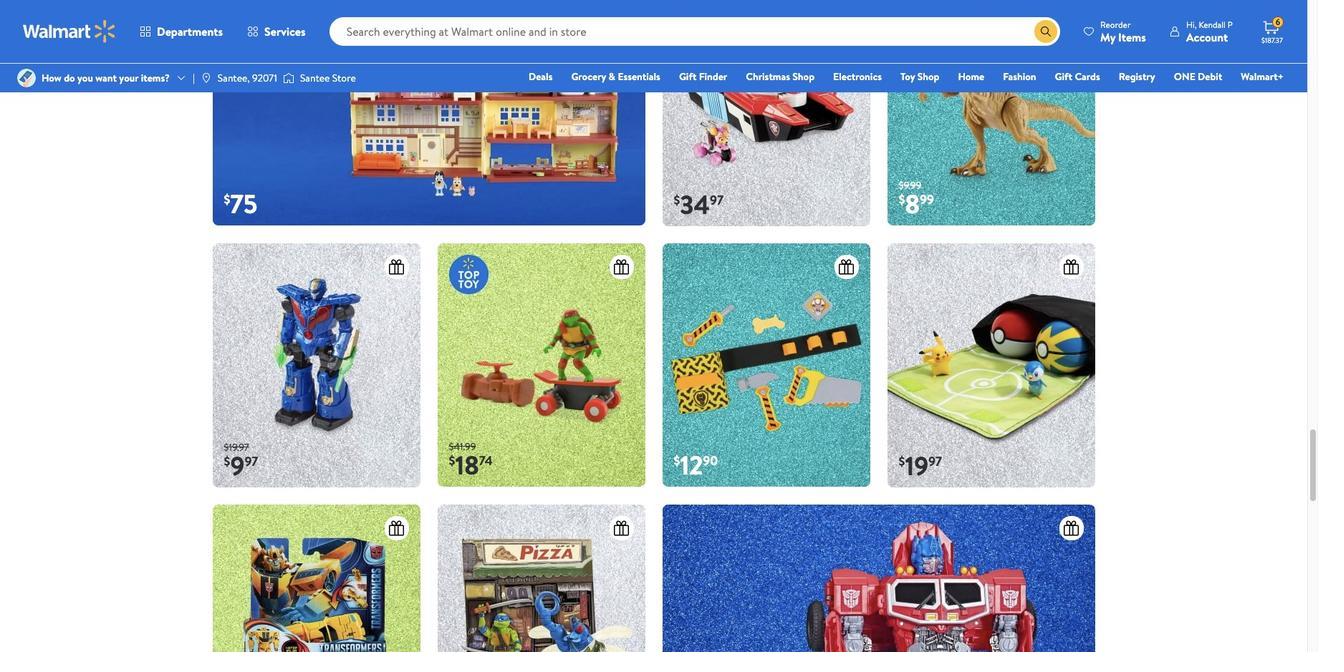 Task type: describe. For each thing, give the bounding box(es) containing it.
90
[[703, 452, 718, 470]]

75
[[230, 186, 258, 222]]

99
[[920, 191, 934, 209]]

$ 75
[[224, 186, 258, 222]]

deals link
[[522, 69, 559, 85]]

one
[[1174, 69, 1196, 84]]

&
[[609, 69, 615, 84]]

fashion
[[1003, 69, 1036, 84]]

pokémon clip 'n' go bandolier set - includes 2-inch pikachu and piplup battle figs with 3 poke ball image
[[887, 244, 1095, 488]]

transformers: earthspark 1 step flip changer bumblebee kids toy action figure for boys and girls (6") image
[[212, 505, 420, 653]]

$ inside $ 34 97
[[674, 191, 680, 209]]

toy shop link
[[894, 69, 946, 85]]

rubble & crew, rubble's construction tool belt, with 6 tools for kids ages 3+ image
[[662, 244, 870, 487]]

Search search field
[[329, 17, 1060, 46]]

 image for santee, 92071
[[200, 72, 212, 84]]

services
[[264, 24, 306, 39]]

walmart+
[[1241, 69, 1284, 84]]

$ inside $41.99 $ 18 74
[[449, 452, 455, 470]]

gift finder link
[[673, 69, 734, 85]]

santee
[[300, 71, 330, 85]]

one debit
[[1174, 69, 1222, 84]]

$ 34 97
[[674, 187, 724, 223]]

santee store
[[300, 71, 356, 85]]

my
[[1100, 29, 1116, 45]]

walmart image
[[23, 20, 116, 43]]

teenage mutant ninja turtles half pipe remote control raphael, 2 piece green & red image
[[437, 244, 645, 487]]

$ inside $ 75
[[224, 191, 230, 209]]

home link
[[952, 69, 991, 85]]

6 $187.37
[[1262, 16, 1283, 45]]

 image for how do you want your items?
[[17, 69, 36, 87]]

$41.99
[[449, 440, 476, 454]]

$19.97
[[224, 440, 249, 455]]

$ inside $9.99 $ 8 99
[[899, 191, 905, 209]]

one debit link
[[1168, 69, 1229, 85]]

electronics link
[[827, 69, 888, 85]]

92071
[[252, 71, 277, 85]]

18
[[455, 448, 479, 484]]

items
[[1118, 29, 1146, 45]]

gift finder
[[679, 69, 727, 84]]

19
[[905, 449, 929, 485]]

74
[[479, 452, 493, 470]]

christmas shop
[[746, 69, 815, 84]]

search icon image
[[1040, 26, 1052, 37]]

grocery & essentials
[[571, 69, 660, 84]]

34
[[680, 187, 710, 223]]

gift for gift finder
[[679, 69, 697, 84]]

$9.99 $ 8 99
[[899, 178, 934, 222]]

paw patrol: the mighty movie, pup squad aircraft carrier with skye racer & chase figure for kids 3+ image
[[662, 0, 870, 227]]

kendall
[[1199, 18, 1226, 30]]

$41.99 $ 18 74
[[449, 440, 493, 484]]

how
[[42, 71, 61, 85]]

grocery
[[571, 69, 606, 84]]

gift for gift cards
[[1055, 69, 1073, 84]]



Task type: locate. For each thing, give the bounding box(es) containing it.
shop right the christmas
[[793, 69, 815, 84]]

1 horizontal spatial shop
[[918, 69, 940, 84]]

97 for 75
[[710, 191, 724, 209]]

santee, 92071
[[218, 71, 277, 85]]

97 inside $ 34 97
[[710, 191, 724, 209]]

fashion link
[[997, 69, 1043, 85]]

you
[[77, 71, 93, 85]]

$187.37
[[1262, 35, 1283, 45]]

registry
[[1119, 69, 1155, 84]]

$ 19 97
[[899, 449, 942, 485]]

deals
[[529, 69, 553, 84]]

essentials
[[618, 69, 660, 84]]

97
[[710, 191, 724, 209], [245, 453, 258, 471], [929, 453, 942, 471]]

$
[[224, 191, 230, 209], [899, 191, 905, 209], [674, 191, 680, 209], [449, 452, 455, 470], [674, 452, 680, 470], [224, 453, 230, 471], [899, 453, 905, 471]]

want
[[95, 71, 117, 85]]

Walmart Site-Wide search field
[[329, 17, 1060, 46]]

1 horizontal spatial 97
[[710, 191, 724, 209]]

santee,
[[218, 71, 250, 85]]

1 horizontal spatial  image
[[200, 72, 212, 84]]

transformers: rise of the beasts optimus prime kids toy action figure for boys and girls (9") image
[[662, 505, 1095, 653]]

jurassic world savage strike velociraptor action figure, dinosaur toy with attack move image
[[887, 0, 1095, 226]]

do
[[64, 71, 75, 85]]

toy
[[901, 69, 915, 84]]

registry link
[[1112, 69, 1162, 85]]

$ inside '$19.97 $ 9 97'
[[224, 453, 230, 471]]

 image for santee store
[[283, 71, 294, 85]]

toy shop
[[901, 69, 940, 84]]

electronics
[[833, 69, 882, 84]]

cards
[[1075, 69, 1100, 84]]

account
[[1186, 29, 1228, 45]]

1 horizontal spatial gift
[[1055, 69, 1073, 84]]

0 horizontal spatial  image
[[17, 69, 36, 87]]

hi, kendall p account
[[1186, 18, 1233, 45]]

12
[[680, 448, 703, 484]]

0 horizontal spatial shop
[[793, 69, 815, 84]]

adventure force asteroidbot walking robot toy with lights & sound, multi-color image
[[212, 244, 420, 488]]

$ inside $ 12 90
[[674, 452, 680, 470]]

 image right |
[[200, 72, 212, 84]]

hi,
[[1186, 18, 1197, 30]]

97 for 12
[[929, 453, 942, 471]]

bluey, ultimate lights & sounds playhouse with figures and accessories, preschool, ages 3+ image
[[212, 0, 645, 226]]

store
[[332, 71, 356, 85]]

services button
[[235, 14, 318, 49]]

97 inside '$19.97 $ 9 97'
[[245, 453, 258, 471]]

|
[[193, 71, 195, 85]]

$ 12 90
[[674, 448, 718, 484]]

0 horizontal spatial gift
[[679, 69, 697, 84]]

shop right toy
[[918, 69, 940, 84]]

reorder
[[1100, 18, 1131, 30]]

1 gift from the left
[[679, 69, 697, 84]]

departments button
[[128, 14, 235, 49]]

shop for toy shop
[[918, 69, 940, 84]]

gift left the finder
[[679, 69, 697, 84]]

gift left cards on the right top of page
[[1055, 69, 1073, 84]]

shop
[[793, 69, 815, 84], [918, 69, 940, 84]]

how do you want your items?
[[42, 71, 170, 85]]

2 gift from the left
[[1055, 69, 1073, 84]]

grocery & essentials link
[[565, 69, 667, 85]]

christmas shop link
[[740, 69, 821, 85]]

gift cards
[[1055, 69, 1100, 84]]

gift inside gift cards link
[[1055, 69, 1073, 84]]

items?
[[141, 71, 170, 85]]

p
[[1228, 18, 1233, 30]]

 image right the 92071
[[283, 71, 294, 85]]

christmas
[[746, 69, 790, 84]]

2 shop from the left
[[918, 69, 940, 84]]

reorder my items
[[1100, 18, 1146, 45]]

$19.97 $ 9 97
[[224, 440, 258, 485]]

2 horizontal spatial  image
[[283, 71, 294, 85]]

97 inside $ 19 97
[[929, 453, 942, 471]]

1 shop from the left
[[793, 69, 815, 84]]

home
[[958, 69, 985, 84]]

shop for christmas shop
[[793, 69, 815, 84]]

debit
[[1198, 69, 1222, 84]]

your
[[119, 71, 139, 85]]

gift inside gift finder link
[[679, 69, 697, 84]]

$9.99
[[899, 178, 922, 193]]

2 horizontal spatial 97
[[929, 453, 942, 471]]

gift cards link
[[1049, 69, 1107, 85]]

 image
[[17, 69, 36, 87], [283, 71, 294, 85], [200, 72, 212, 84]]

walmart+ link
[[1235, 69, 1290, 85]]

6
[[1276, 16, 1280, 28]]

0 horizontal spatial 97
[[245, 453, 258, 471]]

teenage mutant ninja turtles mutant figure 2 pk - leo vs super fly image
[[437, 505, 645, 653]]

finder
[[699, 69, 727, 84]]

8
[[905, 186, 920, 222]]

gift
[[679, 69, 697, 84], [1055, 69, 1073, 84]]

$ inside $ 19 97
[[899, 453, 905, 471]]

departments
[[157, 24, 223, 39]]

 image left how
[[17, 69, 36, 87]]

9
[[230, 449, 245, 485]]



Task type: vqa. For each thing, say whether or not it's contained in the screenshot.
$41.99
yes



